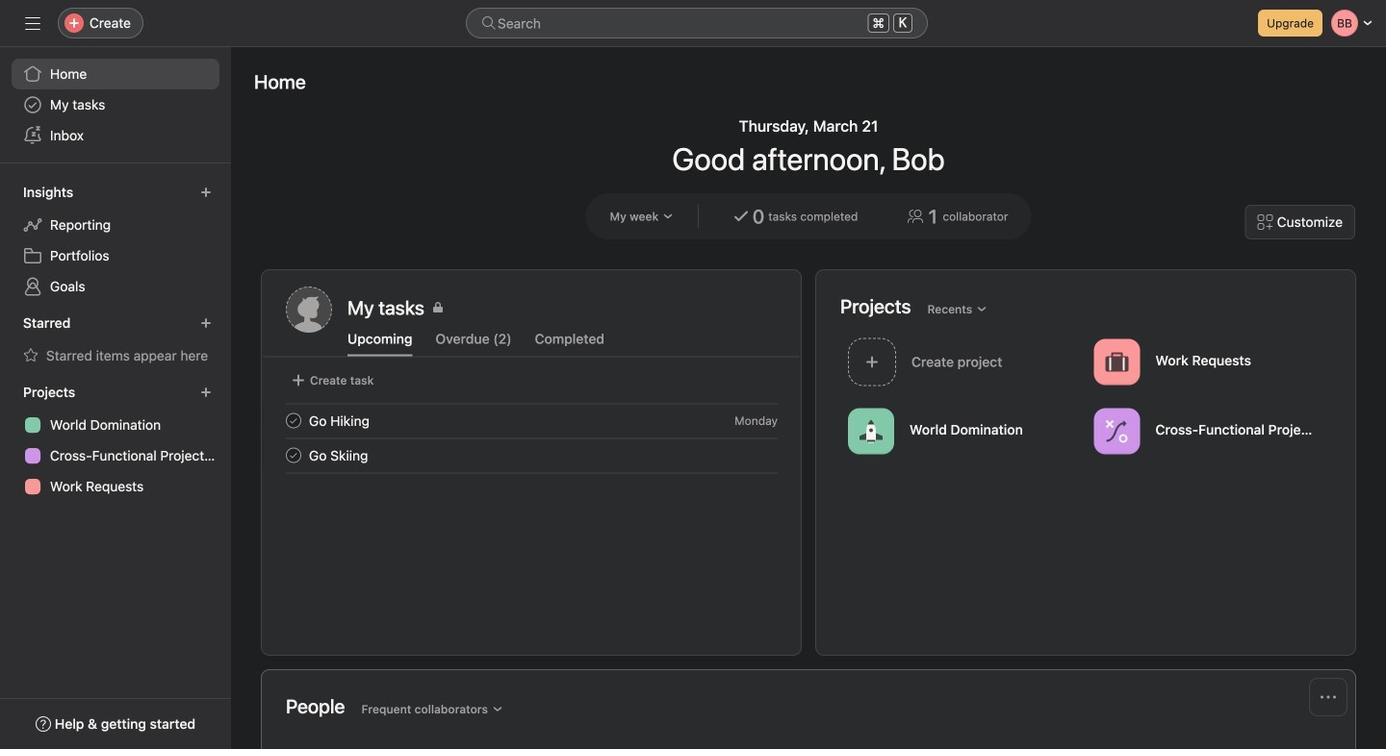 Task type: locate. For each thing, give the bounding box(es) containing it.
projects element
[[0, 375, 231, 506]]

global element
[[0, 47, 231, 163]]

insights element
[[0, 175, 231, 306]]

add profile photo image
[[286, 287, 332, 333]]

0 vertical spatial mark complete image
[[282, 410, 305, 433]]

add items to starred image
[[200, 318, 212, 329]]

mark complete image
[[282, 410, 305, 433], [282, 444, 305, 467]]

1 vertical spatial mark complete image
[[282, 444, 305, 467]]

Mark complete checkbox
[[282, 410, 305, 433]]

starred element
[[0, 306, 231, 375]]

mark complete image up mark complete checkbox
[[282, 410, 305, 433]]

briefcase image
[[1105, 351, 1129, 374]]

list item
[[840, 333, 1086, 392], [263, 404, 801, 438], [263, 438, 801, 473]]

mark complete image for mark complete option
[[282, 410, 305, 433]]

new project or portfolio image
[[200, 387, 212, 398]]

2 mark complete image from the top
[[282, 444, 305, 467]]

mark complete image for mark complete checkbox
[[282, 444, 305, 467]]

hide sidebar image
[[25, 15, 40, 31]]

1 mark complete image from the top
[[282, 410, 305, 433]]

line_and_symbols image
[[1105, 420, 1129, 443]]

None field
[[466, 8, 928, 39]]

mark complete image down mark complete option
[[282, 444, 305, 467]]



Task type: vqa. For each thing, say whether or not it's contained in the screenshot.
More information icon at left bottom
no



Task type: describe. For each thing, give the bounding box(es) containing it.
rocket image
[[860, 420, 883, 443]]

new insights image
[[200, 187, 212, 198]]

Search tasks, projects, and more text field
[[466, 8, 928, 39]]

Mark complete checkbox
[[282, 444, 305, 467]]



